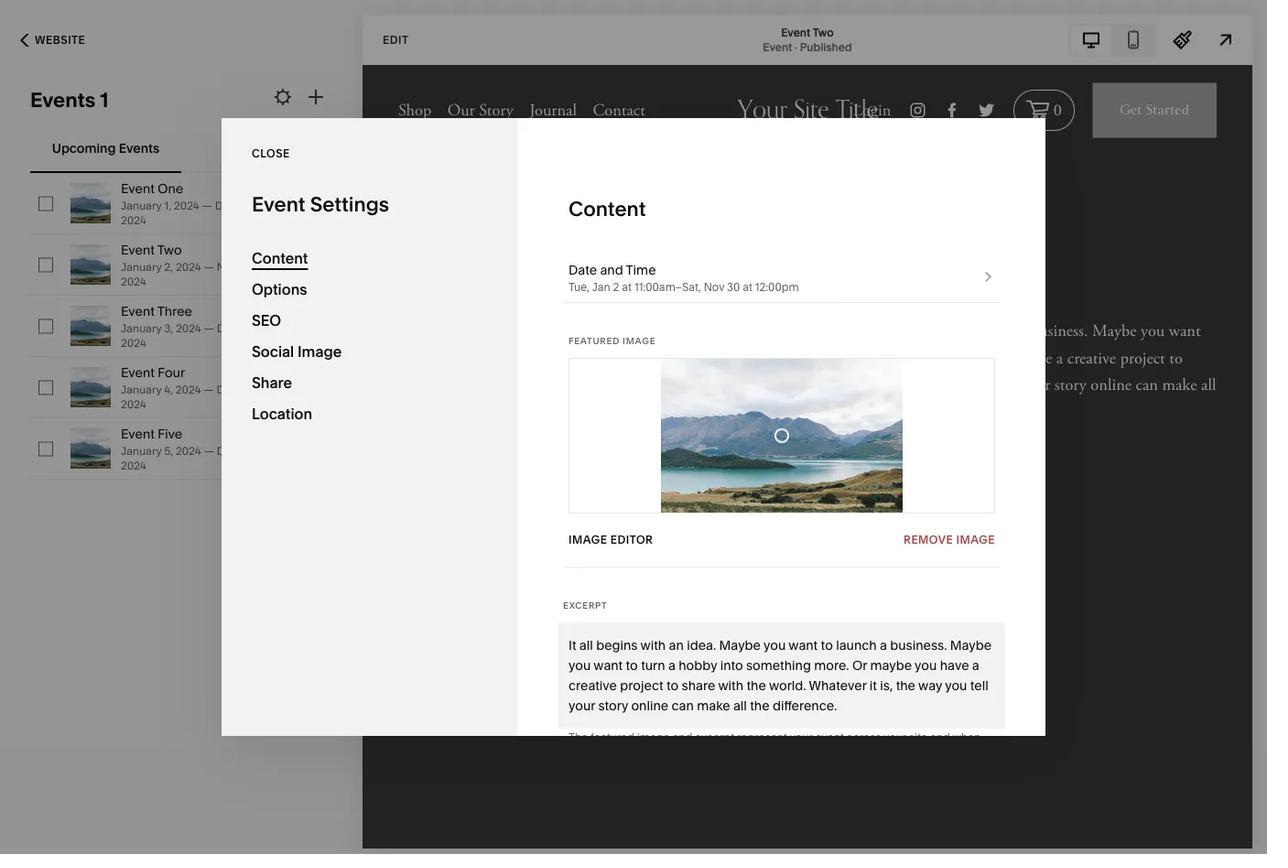 Task type: describe. For each thing, give the bounding box(es) containing it.
2 1, from the left
[[273, 199, 280, 212]]

site
[[909, 731, 928, 745]]

0 vertical spatial content
[[569, 196, 646, 221]]

it
[[870, 678, 877, 694]]

whatever
[[809, 678, 867, 694]]

1 horizontal spatial a
[[880, 638, 887, 653]]

tue,
[[569, 280, 590, 294]]

1 vertical spatial all
[[733, 698, 747, 714]]

4, inside event five january 5, 2024 — december 4, 2024
[[275, 445, 283, 458]]

2 horizontal spatial and
[[930, 731, 950, 745]]

dialog containing event settings
[[222, 118, 1046, 760]]

11:00am–sat,
[[635, 280, 701, 294]]

content link
[[252, 243, 488, 274]]

— for four
[[204, 383, 214, 397]]

remove image button
[[904, 524, 995, 557]]

edit
[[383, 33, 409, 46]]

12:00pm
[[755, 280, 799, 294]]

idea.
[[687, 638, 716, 653]]

event for event three january 3, 2024 — december 3, 2024
[[121, 304, 155, 319]]

close
[[252, 147, 290, 160]]

the right is,
[[896, 678, 916, 694]]

the
[[569, 731, 588, 745]]

events for upcoming events
[[119, 140, 160, 156]]

event four january 4, 2024 — december 2, 2024
[[121, 365, 283, 411]]

project
[[620, 678, 664, 694]]

or
[[853, 658, 867, 674]]

published
[[800, 40, 852, 54]]

featured image
[[569, 335, 656, 346]]

share
[[682, 678, 716, 694]]

event for event four january 4, 2024 — december 2, 2024
[[121, 365, 155, 381]]

past events
[[222, 140, 292, 156]]

featured
[[569, 335, 620, 346]]

2 at from the left
[[743, 280, 753, 294]]

event three january 3, 2024 — december 3, 2024
[[121, 304, 284, 350]]

online
[[631, 698, 669, 714]]

january for one
[[121, 199, 162, 212]]

settings
[[310, 192, 389, 217]]

30
[[727, 280, 740, 294]]

event for event settings
[[252, 192, 305, 217]]

editor
[[611, 533, 653, 547]]

— for one
[[202, 199, 212, 212]]

into
[[720, 658, 743, 674]]

event for event two event · published
[[781, 26, 811, 39]]

event five january 5, 2024 — december 4, 2024
[[121, 426, 283, 473]]

hobby
[[679, 658, 717, 674]]

events for past events
[[251, 140, 292, 156]]

0 horizontal spatial all
[[580, 638, 593, 653]]

more.
[[814, 658, 849, 674]]

story
[[598, 698, 628, 714]]

·
[[795, 40, 798, 54]]

1 at from the left
[[622, 280, 632, 294]]

business.
[[890, 638, 947, 653]]

event for event two january 2, 2024 — november 30, 2024
[[121, 242, 155, 258]]

upcoming events
[[52, 140, 160, 156]]

row group containing event one
[[0, 173, 363, 480]]

past events button
[[187, 123, 327, 173]]

creative
[[569, 678, 617, 694]]

two for event two event · published
[[813, 26, 834, 39]]

jan
[[592, 280, 611, 294]]

across
[[847, 731, 881, 745]]

2, inside the event four january 4, 2024 — december 2, 2024
[[274, 383, 283, 397]]

on
[[607, 746, 621, 759]]

december for four
[[217, 383, 272, 397]]

the down the something on the right
[[747, 678, 766, 694]]

options link
[[252, 274, 488, 305]]

december for three
[[217, 322, 272, 335]]

maybe
[[870, 658, 912, 674]]

you up the something on the right
[[764, 638, 786, 653]]

five
[[158, 426, 182, 442]]

way
[[919, 678, 942, 694]]

featured
[[591, 731, 635, 745]]

upcoming events button
[[36, 123, 176, 173]]

upcoming
[[52, 140, 116, 156]]

begins
[[596, 638, 638, 653]]

event for event one january 1, 2024 — december 1, 2024
[[121, 181, 155, 196]]

and inside date and time tue, jan 2 at 11:00am–sat, nov 30 at 12:00pm
[[600, 262, 623, 277]]

it all begins with an idea. maybe you want to launch a business. maybe you want to turn a hobby into something more. or maybe you have a creative project to share with the world. whatever it is, the way you tell your story online can make all the difference.
[[569, 638, 995, 714]]

website button
[[0, 20, 106, 60]]

january for five
[[121, 445, 162, 458]]

have
[[940, 658, 969, 674]]

past
[[222, 140, 248, 156]]

social image link
[[252, 336, 488, 367]]

date
[[569, 262, 597, 277]]

remove image
[[904, 533, 995, 547]]

edit button
[[371, 23, 421, 57]]

excerpt
[[695, 731, 735, 745]]

difference.
[[773, 698, 837, 714]]

0 horizontal spatial events
[[30, 87, 96, 112]]

you down have
[[945, 678, 967, 694]]

event left ·
[[763, 40, 792, 54]]

image editor button
[[569, 524, 653, 557]]

the featured image and excerpt represent your event across your site and when shared on social media.
[[569, 731, 981, 759]]

media.
[[656, 746, 692, 759]]

event for event five january 5, 2024 — december 4, 2024
[[121, 426, 155, 442]]

0 horizontal spatial want
[[594, 658, 623, 674]]

when
[[953, 731, 981, 745]]

december for one
[[215, 199, 270, 212]]

1 horizontal spatial want
[[789, 638, 818, 653]]

make
[[697, 698, 730, 714]]



Task type: locate. For each thing, give the bounding box(es) containing it.
row group
[[0, 173, 363, 480]]

location
[[252, 405, 312, 423]]

january for three
[[121, 322, 162, 335]]

0 horizontal spatial maybe
[[719, 638, 761, 653]]

2 horizontal spatial a
[[972, 658, 980, 674]]

content
[[569, 196, 646, 221], [252, 249, 308, 267]]

event inside the event three january 3, 2024 — december 3, 2024
[[121, 304, 155, 319]]

0 vertical spatial tab list
[[1071, 25, 1155, 54]]

social
[[252, 343, 294, 360]]

date and time tue, jan 2 at 11:00am–sat, nov 30 at 12:00pm
[[569, 262, 799, 294]]

1
[[100, 87, 108, 112]]

december inside the event four january 4, 2024 — december 2, 2024
[[217, 383, 272, 397]]

remove
[[904, 533, 954, 547]]

a right turn
[[669, 658, 676, 674]]

you
[[764, 638, 786, 653], [569, 658, 591, 674], [915, 658, 937, 674], [945, 678, 967, 694]]

4 january from the top
[[121, 383, 162, 397]]

the
[[747, 678, 766, 694], [896, 678, 916, 694], [750, 698, 770, 714]]

— inside event one january 1, 2024 — december 1, 2024
[[202, 199, 212, 212]]

4, inside the event four january 4, 2024 — december 2, 2024
[[164, 383, 173, 397]]

0 vertical spatial 2,
[[164, 261, 173, 274]]

1 horizontal spatial two
[[813, 26, 834, 39]]

december for five
[[217, 445, 272, 458]]

— for five
[[204, 445, 214, 458]]

an
[[669, 638, 684, 653]]

1, down one
[[164, 199, 171, 212]]

0 horizontal spatial tab list
[[30, 123, 332, 173]]

three
[[157, 304, 192, 319]]

0 horizontal spatial at
[[622, 280, 632, 294]]

january for two
[[121, 261, 162, 274]]

want up the something on the right
[[789, 638, 818, 653]]

is,
[[880, 678, 893, 694]]

0 horizontal spatial to
[[626, 658, 638, 674]]

image inside button
[[957, 533, 995, 547]]

january
[[121, 199, 162, 212], [121, 261, 162, 274], [121, 322, 162, 335], [121, 383, 162, 397], [121, 445, 162, 458]]

event
[[781, 26, 811, 39], [763, 40, 792, 54], [121, 181, 155, 196], [252, 192, 305, 217], [121, 242, 155, 258], [121, 304, 155, 319], [121, 365, 155, 381], [121, 426, 155, 442]]

0 horizontal spatial a
[[669, 658, 676, 674]]

january down the three
[[121, 322, 162, 335]]

events
[[30, 87, 96, 112], [119, 140, 160, 156], [251, 140, 292, 156]]

0 vertical spatial with
[[641, 638, 666, 653]]

a up maybe
[[880, 638, 887, 653]]

share
[[252, 374, 292, 392]]

maybe up into
[[719, 638, 761, 653]]

2 vertical spatial to
[[667, 678, 679, 694]]

4, down four at top left
[[164, 383, 173, 397]]

5 january from the top
[[121, 445, 162, 458]]

december inside event five january 5, 2024 — december 4, 2024
[[217, 445, 272, 458]]

event
[[815, 731, 844, 745]]

3, up social
[[275, 322, 284, 335]]

and up media. on the right of the page
[[673, 731, 693, 745]]

to up can
[[667, 678, 679, 694]]

image for remove image
[[957, 533, 995, 547]]

1 horizontal spatial and
[[673, 731, 693, 745]]

seo link
[[252, 305, 488, 336]]

you down it
[[569, 658, 591, 674]]

1 horizontal spatial content
[[569, 196, 646, 221]]

4,
[[164, 383, 173, 397], [275, 445, 283, 458]]

2, up the three
[[164, 261, 173, 274]]

event left the five
[[121, 426, 155, 442]]

1 horizontal spatial events
[[119, 140, 160, 156]]

january left 5,
[[121, 445, 162, 458]]

event two january 2, 2024 — november 30, 2024
[[121, 242, 290, 288]]

0 horizontal spatial two
[[157, 242, 182, 258]]

january inside event two january 2, 2024 — november 30, 2024
[[121, 261, 162, 274]]

dialog
[[222, 118, 1046, 760]]

a up 'tell'
[[972, 658, 980, 674]]

with up turn
[[641, 638, 666, 653]]

2, inside event two january 2, 2024 — november 30, 2024
[[164, 261, 173, 274]]

january up the three
[[121, 261, 162, 274]]

it
[[569, 638, 577, 653]]

event left the three
[[121, 304, 155, 319]]

2 horizontal spatial your
[[884, 731, 907, 745]]

— for three
[[204, 322, 214, 335]]

content up "options"
[[252, 249, 308, 267]]

website
[[35, 33, 85, 47]]

event settings
[[252, 192, 389, 217]]

december down location
[[217, 445, 272, 458]]

2 maybe from the left
[[950, 638, 992, 653]]

5,
[[164, 445, 173, 458]]

two down event one january 1, 2024 — december 1, 2024
[[157, 242, 182, 258]]

1,
[[164, 199, 171, 212], [273, 199, 280, 212]]

all
[[580, 638, 593, 653], [733, 698, 747, 714]]

0 vertical spatial want
[[789, 638, 818, 653]]

2 horizontal spatial to
[[821, 638, 833, 653]]

events 1
[[30, 87, 108, 112]]

a
[[880, 638, 887, 653], [669, 658, 676, 674], [972, 658, 980, 674]]

december up location
[[217, 383, 272, 397]]

0 horizontal spatial 4,
[[164, 383, 173, 397]]

1 maybe from the left
[[719, 638, 761, 653]]

2 january from the top
[[121, 261, 162, 274]]

2 3, from the left
[[275, 322, 284, 335]]

event two event · published
[[763, 26, 852, 54]]

close button
[[252, 137, 290, 170]]

december
[[215, 199, 270, 212], [217, 322, 272, 335], [217, 383, 272, 397], [217, 445, 272, 458]]

event inside dialog
[[252, 192, 305, 217]]

1 vertical spatial tab list
[[30, 123, 332, 173]]

— for two
[[204, 261, 214, 274]]

event left four at top left
[[121, 365, 155, 381]]

maybe up have
[[950, 638, 992, 653]]

location link
[[252, 398, 488, 430]]

two up published
[[813, 26, 834, 39]]

image left editor
[[569, 533, 608, 547]]

four
[[158, 365, 185, 381]]

3 january from the top
[[121, 322, 162, 335]]

1 horizontal spatial your
[[790, 731, 813, 745]]

— right 5,
[[204, 445, 214, 458]]

event up ·
[[781, 26, 811, 39]]

2024
[[174, 199, 199, 212], [121, 214, 146, 227], [176, 261, 201, 274], [121, 275, 146, 288], [176, 322, 201, 335], [121, 337, 146, 350], [176, 383, 201, 397], [121, 398, 146, 411], [176, 445, 201, 458], [121, 459, 146, 473]]

0 horizontal spatial 3,
[[164, 322, 173, 335]]

event inside event two january 2, 2024 — november 30, 2024
[[121, 242, 155, 258]]

— inside the event three january 3, 2024 — december 3, 2024
[[204, 322, 214, 335]]

1 vertical spatial 2,
[[274, 383, 283, 397]]

seo
[[252, 311, 281, 329]]

launch
[[836, 638, 877, 653]]

the up represent
[[750, 698, 770, 714]]

1 vertical spatial 4,
[[275, 445, 283, 458]]

1 horizontal spatial maybe
[[950, 638, 992, 653]]

30,
[[274, 261, 290, 274]]

can
[[672, 698, 694, 714]]

with down into
[[718, 678, 744, 694]]

and right site
[[930, 731, 950, 745]]

image editor
[[569, 533, 653, 547]]

image right featured
[[623, 335, 656, 346]]

1 horizontal spatial at
[[743, 280, 753, 294]]

turn
[[641, 658, 665, 674]]

0 vertical spatial all
[[580, 638, 593, 653]]

january inside event five january 5, 2024 — december 4, 2024
[[121, 445, 162, 458]]

event left one
[[121, 181, 155, 196]]

january inside event one january 1, 2024 — december 1, 2024
[[121, 199, 162, 212]]

1 horizontal spatial tab list
[[1071, 25, 1155, 54]]

3, down the three
[[164, 322, 173, 335]]

event one january 1, 2024 — december 1, 2024
[[121, 181, 280, 227]]

january down one
[[121, 199, 162, 212]]

event inside event one january 1, 2024 — december 1, 2024
[[121, 181, 155, 196]]

— up event five january 5, 2024 — december 4, 2024
[[204, 383, 214, 397]]

1 horizontal spatial with
[[718, 678, 744, 694]]

shared
[[569, 746, 605, 759]]

1 vertical spatial two
[[157, 242, 182, 258]]

— inside event five january 5, 2024 — december 4, 2024
[[204, 445, 214, 458]]

represent
[[737, 731, 788, 745]]

one
[[158, 181, 183, 196]]

to left turn
[[626, 658, 638, 674]]

event inside the event four january 4, 2024 — december 2, 2024
[[121, 365, 155, 381]]

events inside button
[[119, 140, 160, 156]]

0 horizontal spatial 2,
[[164, 261, 173, 274]]

social
[[623, 746, 654, 759]]

share link
[[252, 367, 488, 398]]

image right remove
[[957, 533, 995, 547]]

1 vertical spatial content
[[252, 249, 308, 267]]

options
[[252, 280, 307, 298]]

1 horizontal spatial 3,
[[275, 322, 284, 335]]

time
[[626, 262, 656, 277]]

november
[[217, 261, 272, 274]]

0 vertical spatial two
[[813, 26, 834, 39]]

— up event two january 2, 2024 — november 30, 2024
[[202, 199, 212, 212]]

— left november
[[204, 261, 214, 274]]

1 january from the top
[[121, 199, 162, 212]]

0 horizontal spatial your
[[569, 698, 595, 714]]

1 1, from the left
[[164, 199, 171, 212]]

0 vertical spatial to
[[821, 638, 833, 653]]

image right social
[[298, 343, 342, 360]]

at right the 2
[[622, 280, 632, 294]]

january for four
[[121, 383, 162, 397]]

1 horizontal spatial all
[[733, 698, 747, 714]]

0 horizontal spatial content
[[252, 249, 308, 267]]

events right past
[[251, 140, 292, 156]]

december inside the event three january 3, 2024 — december 3, 2024
[[217, 322, 272, 335]]

1 horizontal spatial 2,
[[274, 383, 283, 397]]

your left site
[[884, 731, 907, 745]]

— left seo
[[204, 322, 214, 335]]

events inside button
[[251, 140, 292, 156]]

something
[[746, 658, 811, 674]]

january down four at top left
[[121, 383, 162, 397]]

two inside event two event · published
[[813, 26, 834, 39]]

2,
[[164, 261, 173, 274], [274, 383, 283, 397]]

2, up location
[[274, 383, 283, 397]]

1 vertical spatial to
[[626, 658, 638, 674]]

at
[[622, 280, 632, 294], [743, 280, 753, 294]]

all right it
[[580, 638, 593, 653]]

tab list
[[1071, 25, 1155, 54], [30, 123, 332, 173]]

event down close button
[[252, 192, 305, 217]]

— inside event two january 2, 2024 — november 30, 2024
[[204, 261, 214, 274]]

december down past
[[215, 199, 270, 212]]

want down begins
[[594, 658, 623, 674]]

0 horizontal spatial 1,
[[164, 199, 171, 212]]

december inside event one january 1, 2024 — december 1, 2024
[[215, 199, 270, 212]]

event down event one january 1, 2024 — december 1, 2024
[[121, 242, 155, 258]]

image
[[637, 731, 670, 745]]

two inside event two january 2, 2024 — november 30, 2024
[[157, 242, 182, 258]]

2 horizontal spatial events
[[251, 140, 292, 156]]

all right make
[[733, 698, 747, 714]]

your inside it all begins with an idea. maybe you want to launch a business. maybe you want to turn a hobby into something more. or maybe you have a creative project to share with the world. whatever it is, the way you tell your story online can make all the difference.
[[569, 698, 595, 714]]

and up the 2
[[600, 262, 623, 277]]

2
[[613, 280, 619, 294]]

1 horizontal spatial to
[[667, 678, 679, 694]]

world.
[[769, 678, 806, 694]]

1, down close button
[[273, 199, 280, 212]]

want
[[789, 638, 818, 653], [594, 658, 623, 674]]

0 vertical spatial 4,
[[164, 383, 173, 397]]

two for event two january 2, 2024 — november 30, 2024
[[157, 242, 182, 258]]

tab list containing upcoming events
[[30, 123, 332, 173]]

image for featured image
[[623, 335, 656, 346]]

content up the date
[[569, 196, 646, 221]]

0 horizontal spatial and
[[600, 262, 623, 277]]

1 vertical spatial want
[[594, 658, 623, 674]]

your down creative
[[569, 698, 595, 714]]

to up "more."
[[821, 638, 833, 653]]

events up one
[[119, 140, 160, 156]]

event inside event five january 5, 2024 — december 4, 2024
[[121, 426, 155, 442]]

you up way
[[915, 658, 937, 674]]

1 3, from the left
[[164, 322, 173, 335]]

january inside the event three january 3, 2024 — december 3, 2024
[[121, 322, 162, 335]]

1 vertical spatial with
[[718, 678, 744, 694]]

4, down location
[[275, 445, 283, 458]]

events left 1
[[30, 87, 96, 112]]

image for social image
[[298, 343, 342, 360]]

nov
[[704, 280, 725, 294]]

december up social
[[217, 322, 272, 335]]

tell
[[971, 678, 989, 694]]

3,
[[164, 322, 173, 335], [275, 322, 284, 335]]

image inside button
[[569, 533, 608, 547]]

social image
[[252, 343, 342, 360]]

january inside the event four january 4, 2024 — december 2, 2024
[[121, 383, 162, 397]]

— inside the event four january 4, 2024 — december 2, 2024
[[204, 383, 214, 397]]

your
[[569, 698, 595, 714], [790, 731, 813, 745], [884, 731, 907, 745]]

0 horizontal spatial with
[[641, 638, 666, 653]]

at right 30
[[743, 280, 753, 294]]

1 horizontal spatial 4,
[[275, 445, 283, 458]]

excerpt
[[563, 600, 608, 611]]

1 horizontal spatial 1,
[[273, 199, 280, 212]]

your left event
[[790, 731, 813, 745]]



Task type: vqa. For each thing, say whether or not it's contained in the screenshot.
Import button
no



